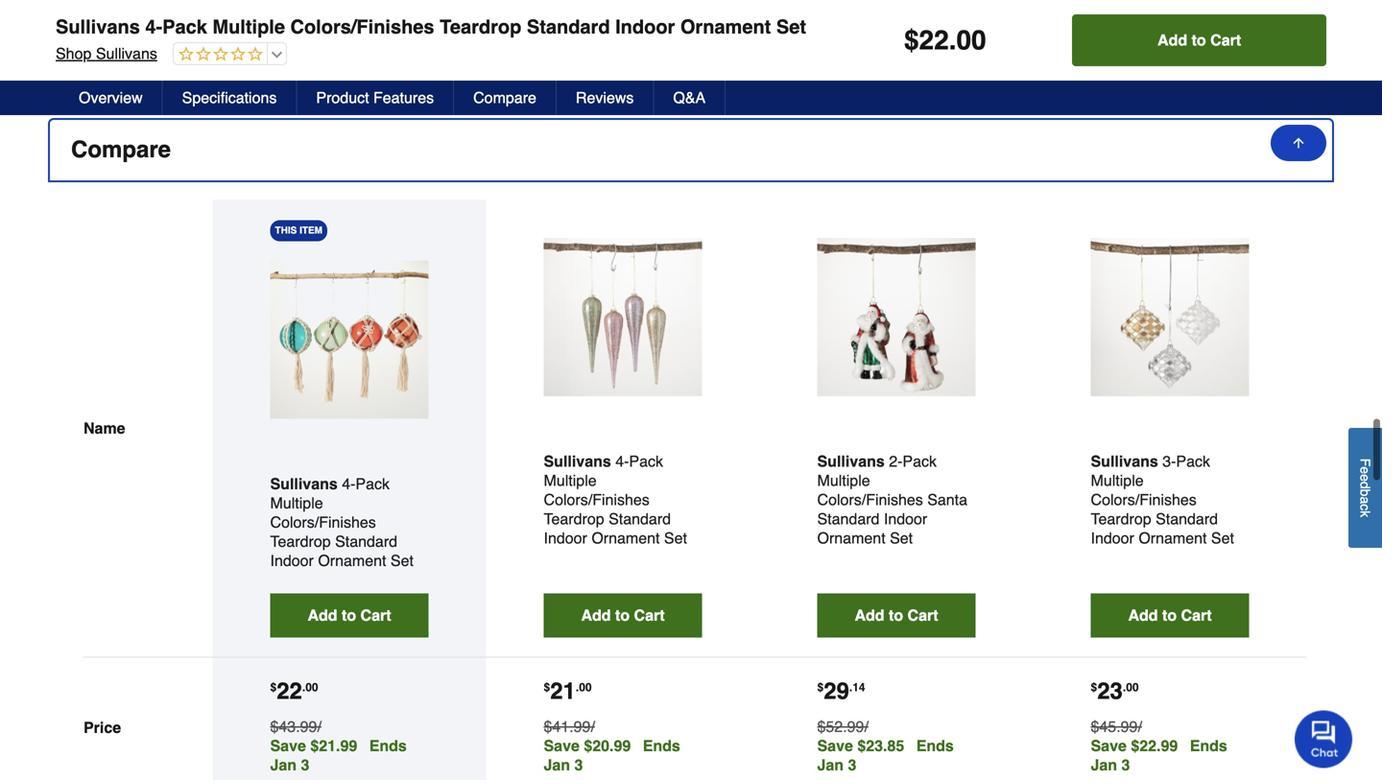 Task type: describe. For each thing, give the bounding box(es) containing it.
add to cart for 4-pack multiple colors/finishes teardrop standard indoor ornament set
[[581, 607, 665, 625]]

0 vertical spatial compare button
[[454, 81, 557, 115]]

chevron up image
[[1292, 140, 1311, 159]]

ends jan 3 for 22
[[270, 737, 407, 774]]

product
[[316, 89, 369, 107]]

features
[[373, 89, 434, 107]]

colors/finishes for the sullivans 3-pack multiple colors/finishes teardrop standard indoor ornament set image
[[1091, 491, 1197, 509]]

add to cart button for 3-pack multiple colors/finishes teardrop standard indoor ornament set
[[1091, 594, 1249, 638]]

0 horizontal spatial 22
[[277, 678, 302, 705]]

add to cart for 2-pack multiple colors/finishes santa standard indoor ornament set
[[855, 607, 938, 625]]

$21.99
[[310, 737, 357, 755]]

set for the sullivans 3-pack multiple colors/finishes teardrop standard indoor ornament set image
[[1211, 529, 1234, 547]]

to for 3-pack multiple colors/finishes teardrop standard indoor ornament set
[[1162, 607, 1177, 625]]

23
[[1097, 678, 1123, 705]]

ornament for the sullivans 4-pack multiple colors/finishes teardrop standard indoor ornament set image to the right
[[592, 529, 660, 547]]

pack for the sullivans 4-pack multiple colors/finishes teardrop standard indoor ornament set image to the right
[[629, 453, 663, 470]]

save for 23
[[1091, 737, 1127, 755]]

save $20.99
[[544, 737, 631, 755]]

$ for save $21.99
[[270, 681, 277, 695]]

3 for 21
[[575, 757, 583, 774]]

f e e d b a c k
[[1358, 458, 1373, 517]]

/ for 29
[[864, 718, 869, 736]]

chat invite button image
[[1295, 710, 1354, 768]]

0 horizontal spatial 4-
[[145, 16, 162, 38]]

save for 22
[[270, 737, 306, 755]]

sullivans 4-pack multiple colors/finishes teardrop standard indoor ornament set
[[56, 16, 806, 38]]

ends jan 3 for 23
[[1091, 737, 1228, 774]]

$20.99
[[584, 737, 631, 755]]

1 horizontal spatial 4-
[[342, 475, 356, 493]]

this
[[275, 225, 297, 236]]

a
[[1358, 497, 1373, 504]]

cart for 3-pack multiple colors/finishes teardrop standard indoor ornament set
[[1181, 607, 1212, 625]]

reviews button
[[557, 81, 654, 115]]

3-pack multiple colors/finishes teardrop standard indoor ornament set
[[1091, 453, 1234, 547]]

jan for 29
[[817, 757, 844, 774]]

arrow up image
[[1291, 135, 1306, 151]]

21
[[550, 678, 576, 705]]

b
[[1358, 489, 1373, 497]]

ends jan 3 for 21
[[544, 737, 680, 774]]

save $23.85
[[817, 737, 905, 755]]

jan for 23
[[1091, 757, 1117, 774]]

3 for 22
[[301, 757, 310, 774]]

/ for 21
[[591, 718, 595, 736]]

$43.99
[[270, 718, 317, 736]]

3 for 29
[[848, 757, 857, 774]]

add for 2-pack multiple colors/finishes santa standard indoor ornament set
[[855, 607, 885, 625]]

multiple for sullivans 2-pack multiple colors/finishes santa standard indoor ornament set image in the right of the page
[[817, 472, 870, 490]]

. for save $23.85
[[849, 681, 853, 695]]

set for the sullivans 4-pack multiple colors/finishes teardrop standard indoor ornament set image to the right
[[664, 529, 687, 547]]

29
[[824, 678, 849, 705]]

2 e from the top
[[1358, 474, 1373, 482]]

to for 4-pack multiple colors/finishes teardrop standard indoor ornament set
[[615, 607, 630, 625]]

q&a
[[673, 89, 706, 107]]

this item
[[275, 225, 322, 236]]

c
[[1358, 504, 1373, 511]]

3-
[[1163, 453, 1176, 470]]

$ for save $23.85
[[817, 681, 824, 695]]

save for 21
[[544, 737, 580, 755]]

specifications
[[182, 89, 277, 107]]

d
[[1358, 482, 1373, 489]]

jan for 22
[[270, 757, 297, 774]]

standard for the sullivans 4-pack multiple colors/finishes teardrop standard indoor ornament set image to the right
[[609, 510, 671, 528]]

cart for 2-pack multiple colors/finishes santa standard indoor ornament set
[[908, 607, 938, 625]]

2-pack multiple colors/finishes santa standard indoor ornament set
[[817, 453, 968, 547]]

zero stars image
[[174, 46, 263, 64]]

$23.85
[[858, 737, 905, 755]]

name
[[84, 419, 125, 437]]

teardrop inside 3-pack multiple colors/finishes teardrop standard indoor ornament set
[[1091, 510, 1152, 528]]

overview button
[[60, 81, 163, 115]]

00 for save $22.99
[[1126, 681, 1139, 695]]

pack for the sullivans 3-pack multiple colors/finishes teardrop standard indoor ornament set image
[[1176, 453, 1210, 470]]

$22.99
[[1131, 737, 1178, 755]]

santa
[[928, 491, 968, 509]]

save for 29
[[817, 737, 853, 755]]

0 vertical spatial 22
[[919, 25, 949, 56]]

price
[[84, 719, 121, 737]]

ends for 29
[[916, 737, 954, 755]]

ends for 21
[[643, 737, 680, 755]]

3 for 23
[[1122, 757, 1130, 774]]

/ for 23
[[1138, 718, 1142, 736]]

ends for 22
[[369, 737, 407, 755]]

ornament for the sullivans 3-pack multiple colors/finishes teardrop standard indoor ornament set image
[[1139, 529, 1207, 547]]

$ 21 . 00
[[544, 678, 592, 705]]

multiple for the sullivans 3-pack multiple colors/finishes teardrop standard indoor ornament set image
[[1091, 472, 1144, 490]]

add to cart button for 4-pack multiple colors/finishes teardrop standard indoor ornament set
[[544, 594, 702, 638]]

pack for sullivans 2-pack multiple colors/finishes santa standard indoor ornament set image in the right of the page
[[903, 453, 937, 470]]

$ 23 . 00
[[1091, 678, 1139, 705]]

1 horizontal spatial 4-pack multiple colors/finishes teardrop standard indoor ornament set
[[544, 453, 687, 547]]

. for save $21.99
[[302, 681, 305, 695]]

reviews
[[576, 89, 634, 107]]



Task type: vqa. For each thing, say whether or not it's contained in the screenshot.
trusted at the top
no



Task type: locate. For each thing, give the bounding box(es) containing it.
add
[[1158, 31, 1188, 49], [308, 607, 337, 625], [581, 607, 611, 625], [855, 607, 885, 625], [1128, 607, 1158, 625]]

ornament
[[680, 16, 771, 38], [592, 529, 660, 547], [817, 529, 886, 547], [1139, 529, 1207, 547], [318, 552, 386, 570]]

$ 29 . 14
[[817, 678, 865, 705]]

e
[[1358, 467, 1373, 474], [1358, 474, 1373, 482]]

pack inside 3-pack multiple colors/finishes teardrop standard indoor ornament set
[[1176, 453, 1210, 470]]

$ inside $ 22 . 00
[[270, 681, 277, 695]]

1 horizontal spatial $ 22 . 00
[[904, 25, 986, 56]]

3 ends jan 3 from the left
[[817, 737, 954, 774]]

/
[[317, 718, 321, 736], [591, 718, 595, 736], [864, 718, 869, 736], [1138, 718, 1142, 736]]

2 vertical spatial 4-
[[342, 475, 356, 493]]

ornament for sullivans 2-pack multiple colors/finishes santa standard indoor ornament set image in the right of the page
[[817, 529, 886, 547]]

colors/finishes inside the 2-pack multiple colors/finishes santa standard indoor ornament set
[[817, 491, 923, 509]]

colors/finishes inside 3-pack multiple colors/finishes teardrop standard indoor ornament set
[[1091, 491, 1197, 509]]

jan
[[270, 757, 297, 774], [544, 757, 570, 774], [817, 757, 844, 774], [1091, 757, 1117, 774]]

save down $52.99
[[817, 737, 853, 755]]

e up d at bottom
[[1358, 467, 1373, 474]]

colors/finishes for sullivans 2-pack multiple colors/finishes santa standard indoor ornament set image in the right of the page
[[817, 491, 923, 509]]

1 3 from the left
[[301, 757, 310, 774]]

14
[[853, 681, 865, 695]]

indoor inside 3-pack multiple colors/finishes teardrop standard indoor ornament set
[[1091, 529, 1135, 547]]

compare button
[[454, 81, 557, 115], [50, 120, 1332, 181]]

shop sullivans
[[56, 45, 157, 62]]

0 horizontal spatial sullivans 4-pack multiple colors/finishes teardrop standard indoor ornament set image
[[270, 261, 429, 419]]

cart for 4-pack multiple colors/finishes teardrop standard indoor ornament set
[[634, 607, 665, 625]]

ends jan 3
[[270, 737, 407, 774], [544, 737, 680, 774], [817, 737, 954, 774], [1091, 737, 1228, 774]]

save $21.99
[[270, 737, 357, 755]]

set inside the 2-pack multiple colors/finishes santa standard indoor ornament set
[[890, 529, 913, 547]]

ends jan 3 down $45.99 /
[[1091, 737, 1228, 774]]

00
[[957, 25, 986, 56], [305, 681, 318, 695], [579, 681, 592, 695], [1126, 681, 1139, 695]]

multiple inside the 2-pack multiple colors/finishes santa standard indoor ornament set
[[817, 472, 870, 490]]

indoor
[[615, 16, 675, 38], [884, 510, 928, 528], [544, 529, 587, 547], [1091, 529, 1135, 547], [270, 552, 314, 570]]

e up the b in the right bottom of the page
[[1358, 474, 1373, 482]]

ends right the '$21.99'
[[369, 737, 407, 755]]

1 vertical spatial $ 22 . 00
[[270, 678, 318, 705]]

1 ends from the left
[[369, 737, 407, 755]]

2 save from the left
[[544, 737, 580, 755]]

4 3 from the left
[[1122, 757, 1130, 774]]

3 jan from the left
[[817, 757, 844, 774]]

$ 22 . 00
[[904, 25, 986, 56], [270, 678, 318, 705]]

set inside 3-pack multiple colors/finishes teardrop standard indoor ornament set
[[1211, 529, 1234, 547]]

$ for save $22.99
[[1091, 681, 1097, 695]]

set for sullivans 2-pack multiple colors/finishes santa standard indoor ornament set image in the right of the page
[[890, 529, 913, 547]]

4-pack multiple colors/finishes teardrop standard indoor ornament set
[[544, 453, 687, 547], [270, 475, 414, 570]]

0 vertical spatial 4-
[[145, 16, 162, 38]]

product features
[[316, 89, 434, 107]]

shop
[[56, 45, 92, 62]]

sullivans
[[56, 16, 140, 38], [96, 45, 157, 62], [544, 453, 611, 470], [817, 453, 885, 470], [1091, 453, 1158, 470], [270, 475, 338, 493]]

$ inside $ 29 . 14
[[817, 681, 824, 695]]

sullivans 2-pack multiple colors/finishes santa standard indoor ornament set image
[[817, 238, 976, 397]]

product features button
[[297, 81, 454, 115]]

2-
[[889, 453, 903, 470]]

sullivans 3-pack multiple colors/finishes teardrop standard indoor ornament set image
[[1091, 238, 1249, 397]]

add to cart button for 2-pack multiple colors/finishes santa standard indoor ornament set
[[817, 594, 976, 638]]

item
[[300, 225, 322, 236]]

2 / from the left
[[591, 718, 595, 736]]

4 / from the left
[[1138, 718, 1142, 736]]

overview
[[79, 89, 143, 107]]

jan down save $20.99
[[544, 757, 570, 774]]

to for 2-pack multiple colors/finishes santa standard indoor ornament set
[[889, 607, 903, 625]]

indoor inside the 2-pack multiple colors/finishes santa standard indoor ornament set
[[884, 510, 928, 528]]

1 e from the top
[[1358, 467, 1373, 474]]

cart
[[1211, 31, 1241, 49], [361, 607, 391, 625], [634, 607, 665, 625], [908, 607, 938, 625], [1181, 607, 1212, 625]]

1 vertical spatial compare
[[71, 136, 171, 163]]

4 save from the left
[[1091, 737, 1127, 755]]

compare for compare "button" to the top
[[473, 89, 537, 107]]

2 3 from the left
[[575, 757, 583, 774]]

00 inside the $ 23 . 00
[[1126, 681, 1139, 695]]

jan for 21
[[544, 757, 570, 774]]

multiple inside 3-pack multiple colors/finishes teardrop standard indoor ornament set
[[1091, 472, 1144, 490]]

add for 4-pack multiple colors/finishes teardrop standard indoor ornament set
[[581, 607, 611, 625]]

/ for 22
[[317, 718, 321, 736]]

/ up save $21.99 at the bottom
[[317, 718, 321, 736]]

3 down save $22.99
[[1122, 757, 1130, 774]]

ends for 23
[[1190, 737, 1228, 755]]

0 vertical spatial compare
[[473, 89, 537, 107]]

3
[[301, 757, 310, 774], [575, 757, 583, 774], [848, 757, 857, 774], [1122, 757, 1130, 774]]

1 jan from the left
[[270, 757, 297, 774]]

to
[[1192, 31, 1206, 49], [342, 607, 356, 625], [615, 607, 630, 625], [889, 607, 903, 625], [1162, 607, 1177, 625]]

00 for save $20.99
[[579, 681, 592, 695]]

specifications button
[[163, 81, 297, 115]]

/ up save $20.99
[[591, 718, 595, 736]]

ends right $20.99
[[643, 737, 680, 755]]

1 horizontal spatial compare
[[473, 89, 537, 107]]

f
[[1358, 458, 1373, 467]]

sullivans 4-pack multiple colors/finishes teardrop standard indoor ornament set image
[[544, 238, 702, 397], [270, 261, 429, 419]]

$45.99 /
[[1091, 718, 1142, 736]]

ends right $22.99
[[1190, 737, 1228, 755]]

pack inside the 2-pack multiple colors/finishes santa standard indoor ornament set
[[903, 453, 937, 470]]

pack
[[162, 16, 207, 38], [629, 453, 663, 470], [903, 453, 937, 470], [1176, 453, 1210, 470], [356, 475, 390, 493]]

save down $41.99
[[544, 737, 580, 755]]

$52.99
[[817, 718, 864, 736]]

standard for sullivans 2-pack multiple colors/finishes santa standard indoor ornament set image in the right of the page
[[817, 510, 880, 528]]

22
[[919, 25, 949, 56], [277, 678, 302, 705]]

jan down save $22.99
[[1091, 757, 1117, 774]]

1 save from the left
[[270, 737, 306, 755]]

indoor for sullivans 2-pack multiple colors/finishes santa standard indoor ornament set image in the right of the page
[[884, 510, 928, 528]]

. inside $ 21 . 00
[[576, 681, 579, 695]]

compare for compare "button" to the bottom
[[71, 136, 171, 163]]

indoor for the sullivans 3-pack multiple colors/finishes teardrop standard indoor ornament set image
[[1091, 529, 1135, 547]]

2 jan from the left
[[544, 757, 570, 774]]

3 down save $21.99 at the bottom
[[301, 757, 310, 774]]

$41.99 /
[[544, 718, 595, 736]]

. inside the $ 23 . 00
[[1123, 681, 1126, 695]]

3 ends from the left
[[916, 737, 954, 755]]

0 horizontal spatial $ 22 . 00
[[270, 678, 318, 705]]

1 / from the left
[[317, 718, 321, 736]]

1 vertical spatial 22
[[277, 678, 302, 705]]

standard
[[527, 16, 610, 38], [609, 510, 671, 528], [817, 510, 880, 528], [1156, 510, 1218, 528], [335, 533, 397, 551]]

2 ends jan 3 from the left
[[544, 737, 680, 774]]

q&a button
[[654, 81, 726, 115]]

2 ends from the left
[[643, 737, 680, 755]]

3 / from the left
[[864, 718, 869, 736]]

ends jan 3 for 29
[[817, 737, 954, 774]]

add to cart
[[1158, 31, 1241, 49], [308, 607, 391, 625], [581, 607, 665, 625], [855, 607, 938, 625], [1128, 607, 1212, 625]]

ends jan 3 down $41.99 /
[[544, 737, 680, 774]]

standard inside 3-pack multiple colors/finishes teardrop standard indoor ornament set
[[1156, 510, 1218, 528]]

ends jan 3 down $52.99 /
[[817, 737, 954, 774]]

ends right the $23.85
[[916, 737, 954, 755]]

0 vertical spatial $ 22 . 00
[[904, 25, 986, 56]]

compare
[[473, 89, 537, 107], [71, 136, 171, 163]]

3 3 from the left
[[848, 757, 857, 774]]

4 ends jan 3 from the left
[[1091, 737, 1228, 774]]

4 jan from the left
[[1091, 757, 1117, 774]]

1 vertical spatial 4-
[[616, 453, 629, 470]]

$
[[904, 25, 919, 56], [270, 681, 277, 695], [544, 681, 550, 695], [817, 681, 824, 695], [1091, 681, 1097, 695]]

save $22.99
[[1091, 737, 1178, 755]]

colors/finishes
[[290, 16, 434, 38], [544, 491, 650, 509], [817, 491, 923, 509], [1091, 491, 1197, 509], [270, 514, 376, 531]]

save down $45.99
[[1091, 737, 1127, 755]]

indoor for the sullivans 4-pack multiple colors/finishes teardrop standard indoor ornament set image to the right
[[544, 529, 587, 547]]

$41.99
[[544, 718, 591, 736]]

colors/finishes for the sullivans 4-pack multiple colors/finishes teardrop standard indoor ornament set image to the right
[[544, 491, 650, 509]]

add for 3-pack multiple colors/finishes teardrop standard indoor ornament set
[[1128, 607, 1158, 625]]

add to cart button
[[1072, 14, 1327, 66], [270, 594, 429, 638], [544, 594, 702, 638], [817, 594, 976, 638], [1091, 594, 1249, 638]]

00 inside $ 21 . 00
[[579, 681, 592, 695]]

set
[[776, 16, 806, 38], [664, 529, 687, 547], [890, 529, 913, 547], [1211, 529, 1234, 547], [391, 552, 414, 570]]

. for save $22.99
[[1123, 681, 1126, 695]]

4-
[[145, 16, 162, 38], [616, 453, 629, 470], [342, 475, 356, 493]]

/ up save $22.99
[[1138, 718, 1142, 736]]

k
[[1358, 511, 1373, 517]]

teardrop
[[440, 16, 522, 38], [544, 510, 604, 528], [1091, 510, 1152, 528], [270, 533, 331, 551]]

00 for save $21.99
[[305, 681, 318, 695]]

0 horizontal spatial 4-pack multiple colors/finishes teardrop standard indoor ornament set
[[270, 475, 414, 570]]

multiple
[[213, 16, 285, 38], [544, 472, 597, 490], [817, 472, 870, 490], [1091, 472, 1144, 490], [270, 494, 323, 512]]

. inside $ 29 . 14
[[849, 681, 853, 695]]

. inside $ 22 . 00
[[302, 681, 305, 695]]

standard for the sullivans 3-pack multiple colors/finishes teardrop standard indoor ornament set image
[[1156, 510, 1218, 528]]

2 horizontal spatial 4-
[[616, 453, 629, 470]]

/ up save $23.85
[[864, 718, 869, 736]]

$ for save $20.99
[[544, 681, 550, 695]]

1 horizontal spatial sullivans 4-pack multiple colors/finishes teardrop standard indoor ornament set image
[[544, 238, 702, 397]]

1 vertical spatial compare button
[[50, 120, 1332, 181]]

ornament inside the 2-pack multiple colors/finishes santa standard indoor ornament set
[[817, 529, 886, 547]]

3 down save $23.85
[[848, 757, 857, 774]]

$45.99
[[1091, 718, 1138, 736]]

$52.99 /
[[817, 718, 869, 736]]

ornament inside 3-pack multiple colors/finishes teardrop standard indoor ornament set
[[1139, 529, 1207, 547]]

add to cart for 3-pack multiple colors/finishes teardrop standard indoor ornament set
[[1128, 607, 1212, 625]]

save down $43.99
[[270, 737, 306, 755]]

standard inside the 2-pack multiple colors/finishes santa standard indoor ornament set
[[817, 510, 880, 528]]

1 ends jan 3 from the left
[[270, 737, 407, 774]]

save
[[270, 737, 306, 755], [544, 737, 580, 755], [817, 737, 853, 755], [1091, 737, 1127, 755]]

3 down save $20.99
[[575, 757, 583, 774]]

$ inside $ 21 . 00
[[544, 681, 550, 695]]

1 horizontal spatial 22
[[919, 25, 949, 56]]

multiple for the sullivans 4-pack multiple colors/finishes teardrop standard indoor ornament set image to the right
[[544, 472, 597, 490]]

jan down save $23.85
[[817, 757, 844, 774]]

ends jan 3 down $43.99 /
[[270, 737, 407, 774]]

4 ends from the left
[[1190, 737, 1228, 755]]

3 save from the left
[[817, 737, 853, 755]]

jan down save $21.99 at the bottom
[[270, 757, 297, 774]]

.
[[949, 25, 957, 56], [302, 681, 305, 695], [576, 681, 579, 695], [849, 681, 853, 695], [1123, 681, 1126, 695]]

$ inside the $ 23 . 00
[[1091, 681, 1097, 695]]

$43.99 /
[[270, 718, 321, 736]]

. for save $20.99
[[576, 681, 579, 695]]

f e e d b a c k button
[[1349, 428, 1382, 548]]

ends
[[369, 737, 407, 755], [643, 737, 680, 755], [916, 737, 954, 755], [1190, 737, 1228, 755]]

0 horizontal spatial compare
[[71, 136, 171, 163]]



